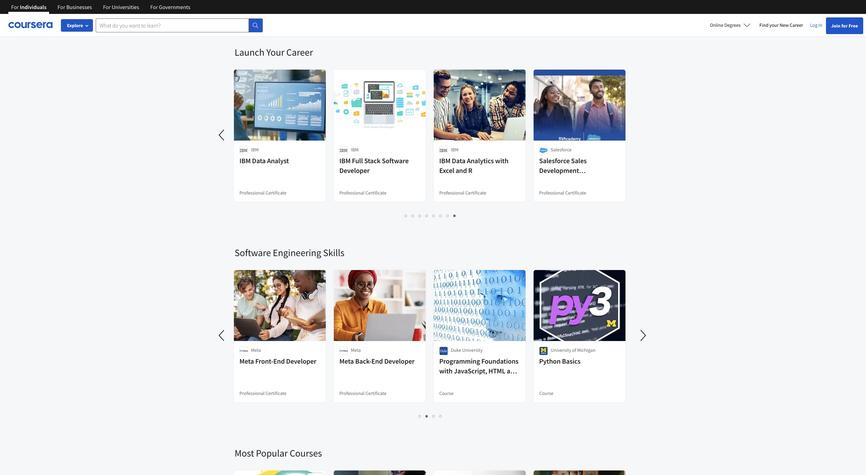 Task type: vqa. For each thing, say whether or not it's contained in the screenshot.
DEVELOPER related to Meta Back-End Developer
yes



Task type: locate. For each thing, give the bounding box(es) containing it.
analyst
[[267, 156, 289, 165]]

professional down ibm data analyst
[[239, 190, 265, 196]]

1 horizontal spatial developer
[[339, 166, 370, 175]]

online degrees button
[[704, 17, 756, 33]]

1 list from the top
[[235, 11, 626, 19]]

list inside the software engineering skills carousel element
[[235, 412, 626, 420]]

course down css on the bottom of the page
[[439, 390, 454, 396]]

course
[[439, 390, 454, 396], [539, 390, 553, 396]]

1 button for bottom the 2 button
[[417, 412, 423, 420]]

professional down representative
[[539, 190, 564, 196]]

1
[[415, 12, 418, 18], [405, 212, 407, 219], [419, 413, 421, 419]]

professional certificate down back-
[[339, 390, 386, 396]]

2 end from the left
[[371, 357, 383, 366]]

2 data from the left
[[452, 156, 466, 165]]

professional certificate down ibm full stack software developer on the top left
[[339, 190, 386, 196]]

1 vertical spatial 1 button
[[403, 212, 410, 220]]

for left 'universities'
[[103, 3, 111, 10]]

ibm data analyst
[[239, 156, 289, 165]]

meta front-end developer
[[239, 357, 316, 366]]

1 horizontal spatial 1
[[415, 12, 418, 18]]

career right your
[[286, 46, 313, 58]]

0 vertical spatial 5 button
[[441, 11, 448, 19]]

skills
[[323, 246, 344, 259]]

1 vertical spatial software
[[235, 246, 271, 259]]

0 horizontal spatial 5 button
[[430, 212, 437, 220]]

1 horizontal spatial 5
[[443, 12, 446, 18]]

list
[[235, 11, 626, 19], [235, 212, 626, 220], [235, 412, 626, 420]]

course down python
[[539, 390, 553, 396]]

2 vertical spatial 1
[[419, 413, 421, 419]]

join for free
[[831, 23, 858, 29]]

2 for from the left
[[58, 3, 65, 10]]

professional
[[239, 190, 265, 196], [339, 190, 365, 196], [439, 190, 464, 196], [539, 190, 564, 196], [239, 390, 265, 396], [339, 390, 365, 396]]

with inside programming foundations with javascript, html and css
[[439, 367, 453, 375]]

javascript,
[[454, 367, 487, 375]]

and inside ibm data analytics with excel and r
[[456, 166, 467, 175]]

2 list from the top
[[235, 212, 626, 220]]

0 horizontal spatial 3
[[419, 212, 421, 219]]

1 horizontal spatial 4
[[436, 12, 439, 18]]

4 for from the left
[[150, 3, 158, 10]]

list inside break into the gaming industry carousel element
[[235, 11, 626, 19]]

professional for ibm data analytics with excel and r
[[439, 190, 464, 196]]

find
[[760, 22, 769, 28]]

and right html
[[507, 367, 518, 375]]

ibm image
[[339, 146, 348, 155], [439, 146, 448, 155]]

0 horizontal spatial 5
[[433, 212, 435, 219]]

and
[[456, 166, 467, 175], [507, 367, 518, 375]]

popular
[[256, 447, 288, 460]]

and left 'r'
[[456, 166, 467, 175]]

1 course from the left
[[439, 390, 454, 396]]

1 for middle the 2 button
[[405, 212, 407, 219]]

3 for from the left
[[103, 3, 111, 10]]

professional up 8 button
[[439, 190, 464, 196]]

3 inside launch your career carousel element
[[419, 212, 421, 219]]

1 university from the left
[[462, 347, 483, 353]]

5 button
[[441, 11, 448, 19], [430, 212, 437, 220]]

with
[[495, 156, 508, 165], [439, 367, 453, 375]]

3 button for middle the 2 button
[[417, 212, 423, 220]]

1 vertical spatial 5
[[433, 212, 435, 219]]

data left analyst at the top left of the page
[[252, 156, 266, 165]]

and inside programming foundations with javascript, html and css
[[507, 367, 518, 375]]

0 vertical spatial 4 button
[[434, 11, 441, 19]]

duke university
[[451, 347, 483, 353]]

2 vertical spatial 3
[[433, 413, 435, 419]]

for left individuals
[[11, 3, 19, 10]]

2 course from the left
[[539, 390, 553, 396]]

What do you want to learn? text field
[[96, 18, 249, 32]]

1 vertical spatial 2
[[412, 212, 414, 219]]

0 horizontal spatial developer
[[286, 357, 316, 366]]

0 vertical spatial software
[[382, 156, 409, 165]]

career
[[790, 22, 803, 28], [286, 46, 313, 58]]

meta up back-
[[351, 347, 361, 353]]

data up excel
[[452, 156, 466, 165]]

software
[[382, 156, 409, 165], [235, 246, 271, 259]]

1 for from the left
[[11, 3, 19, 10]]

meta up front-
[[251, 347, 261, 353]]

certificate down ibm full stack software developer on the top left
[[366, 190, 386, 196]]

individuals
[[20, 3, 46, 10]]

0 vertical spatial list
[[235, 11, 626, 19]]

1 horizontal spatial software
[[382, 156, 409, 165]]

0 vertical spatial 2 button
[[420, 11, 427, 19]]

3 list from the top
[[235, 412, 626, 420]]

2 vertical spatial 2 button
[[423, 412, 430, 420]]

0 vertical spatial and
[[456, 166, 467, 175]]

5 inside break into the gaming industry carousel element
[[443, 12, 446, 18]]

python for everybody specialization by university of michigan, image
[[334, 471, 426, 475]]

8
[[453, 212, 456, 219]]

7
[[446, 212, 449, 219]]

0 horizontal spatial data
[[252, 156, 266, 165]]

online
[[710, 22, 723, 28]]

3 for 3 button related to middle the 2 button
[[419, 212, 421, 219]]

for for individuals
[[11, 3, 19, 10]]

break into the gaming industry carousel element
[[0, 0, 631, 25]]

0 vertical spatial 3 button
[[427, 11, 434, 19]]

4 button for the topmost the 2 button 3 button
[[434, 11, 441, 19]]

meta image
[[239, 347, 248, 355], [339, 347, 348, 355]]

5
[[443, 12, 446, 18], [433, 212, 435, 219]]

4 button
[[434, 11, 441, 19], [423, 212, 430, 220], [437, 412, 444, 420]]

salesforce right salesforce image
[[551, 147, 572, 153]]

duke university image
[[439, 347, 448, 355]]

analytics
[[467, 156, 494, 165]]

0 horizontal spatial university
[[462, 347, 483, 353]]

new
[[780, 22, 789, 28]]

0 horizontal spatial 2
[[412, 212, 414, 219]]

developer
[[339, 166, 370, 175], [286, 357, 316, 366], [384, 357, 415, 366]]

michigan
[[577, 347, 596, 353]]

2 inside break into the gaming industry carousel element
[[422, 12, 425, 18]]

1 button
[[413, 11, 420, 19], [403, 212, 410, 220], [417, 412, 423, 420]]

1 horizontal spatial university
[[551, 347, 571, 353]]

0 vertical spatial 5
[[443, 12, 446, 18]]

1 meta image from the left
[[239, 347, 248, 355]]

2 vertical spatial 3 button
[[430, 412, 437, 420]]

1 ibm image from the left
[[339, 146, 348, 155]]

engineering
[[273, 246, 321, 259]]

1 data from the left
[[252, 156, 266, 165]]

0 horizontal spatial 4
[[426, 212, 428, 219]]

3 inside the software engineering skills carousel element
[[433, 413, 435, 419]]

ibm inside ibm data analytics with excel and r
[[439, 156, 451, 165]]

ibm
[[251, 147, 259, 153], [351, 147, 359, 153], [451, 147, 458, 153], [239, 156, 251, 165], [339, 156, 351, 165], [439, 156, 451, 165]]

1 vertical spatial and
[[507, 367, 518, 375]]

1 inside break into the gaming industry carousel element
[[415, 12, 418, 18]]

1 inside the software engineering skills carousel element
[[419, 413, 421, 419]]

for
[[11, 3, 19, 10], [58, 3, 65, 10], [103, 3, 111, 10], [150, 3, 158, 10]]

1 vertical spatial 4
[[426, 212, 428, 219]]

1 vertical spatial 5 button
[[430, 212, 437, 220]]

0 horizontal spatial 1
[[405, 212, 407, 219]]

salesforce
[[551, 147, 572, 153], [539, 156, 570, 165]]

for universities
[[103, 3, 139, 10]]

full
[[352, 156, 363, 165]]

next slide image
[[635, 327, 652, 344]]

university right duke
[[462, 347, 483, 353]]

professional for ibm data analyst
[[239, 190, 265, 196]]

5 button for 4 button within launch your career carousel element
[[430, 212, 437, 220]]

meta image for meta front-end developer
[[239, 347, 248, 355]]

1 horizontal spatial data
[[452, 156, 466, 165]]

0 vertical spatial 3
[[429, 12, 432, 18]]

0 vertical spatial 1 button
[[413, 11, 420, 19]]

professional certificate for meta back-end developer
[[339, 390, 386, 396]]

log
[[810, 22, 818, 28]]

0 horizontal spatial ibm image
[[339, 146, 348, 155]]

1 horizontal spatial 3
[[429, 12, 432, 18]]

professional certificate down 'r'
[[439, 190, 486, 196]]

meta
[[251, 347, 261, 353], [351, 347, 361, 353], [239, 357, 254, 366], [339, 357, 354, 366]]

representative
[[539, 176, 584, 184]]

programming for everybody (getting started with python) course by university of michigan, image
[[434, 471, 526, 475]]

5 button inside break into the gaming industry carousel element
[[441, 11, 448, 19]]

1 inside launch your career carousel element
[[405, 212, 407, 219]]

3
[[429, 12, 432, 18], [419, 212, 421, 219], [433, 413, 435, 419]]

2 meta image from the left
[[339, 347, 348, 355]]

professional certificate for meta front-end developer
[[239, 390, 287, 396]]

professional down front-
[[239, 390, 265, 396]]

2 vertical spatial 2
[[426, 413, 428, 419]]

1 vertical spatial 3
[[419, 212, 421, 219]]

launch your career
[[235, 46, 313, 58]]

0 horizontal spatial course
[[439, 390, 454, 396]]

salesforce up development
[[539, 156, 570, 165]]

professional down back-
[[339, 390, 365, 396]]

2 horizontal spatial 2
[[426, 413, 428, 419]]

software inside ibm full stack software developer
[[382, 156, 409, 165]]

professional for meta back-end developer
[[339, 390, 365, 396]]

0 horizontal spatial software
[[235, 246, 271, 259]]

online degrees
[[710, 22, 741, 28]]

ibm image up ibm full stack software developer on the top left
[[339, 146, 348, 155]]

1 end from the left
[[273, 357, 285, 366]]

1 vertical spatial 4 button
[[423, 212, 430, 220]]

3 button
[[427, 11, 434, 19], [417, 212, 423, 220], [430, 412, 437, 420]]

for for governments
[[150, 3, 158, 10]]

2 vertical spatial 1 button
[[417, 412, 423, 420]]

certificate down meta back-end developer
[[366, 390, 386, 396]]

1 horizontal spatial meta image
[[339, 347, 348, 355]]

2 inside the software engineering skills carousel element
[[426, 413, 428, 419]]

4 button inside break into the gaming industry carousel element
[[434, 11, 441, 19]]

1 horizontal spatial course
[[539, 390, 553, 396]]

professional for salesforce sales development representative
[[539, 190, 564, 196]]

certificate down meta front-end developer
[[266, 390, 287, 396]]

sales
[[571, 156, 587, 165]]

professional certificate down representative
[[539, 190, 586, 196]]

None search field
[[96, 18, 263, 32]]

professional certificate down ibm data analyst
[[239, 190, 287, 196]]

launch
[[235, 46, 264, 58]]

2 vertical spatial 4
[[439, 413, 442, 419]]

0 horizontal spatial and
[[456, 166, 467, 175]]

0 horizontal spatial with
[[439, 367, 453, 375]]

university up python basics
[[551, 347, 571, 353]]

launch your career carousel element
[[0, 25, 631, 226]]

data
[[252, 156, 266, 165], [452, 156, 466, 165]]

0 vertical spatial 2
[[422, 12, 425, 18]]

salesforce for salesforce sales development representative
[[539, 156, 570, 165]]

0 horizontal spatial end
[[273, 357, 285, 366]]

professional certificate down front-
[[239, 390, 287, 396]]

0 vertical spatial career
[[790, 22, 803, 28]]

course for python basics
[[539, 390, 553, 396]]

1 vertical spatial with
[[439, 367, 453, 375]]

meta left back-
[[339, 357, 354, 366]]

of
[[572, 347, 576, 353]]

courses
[[290, 447, 322, 460]]

2 vertical spatial list
[[235, 412, 626, 420]]

businesses
[[66, 3, 92, 10]]

developer inside ibm full stack software developer
[[339, 166, 370, 175]]

1 vertical spatial 2 button
[[410, 212, 417, 220]]

0 vertical spatial 1
[[415, 12, 418, 18]]

professional certificate
[[239, 190, 287, 196], [339, 190, 386, 196], [439, 190, 486, 196], [539, 190, 586, 196], [239, 390, 287, 396], [339, 390, 386, 396]]

2 horizontal spatial 1
[[419, 413, 421, 419]]

1 horizontal spatial 5 button
[[441, 11, 448, 19]]

2 horizontal spatial 3
[[433, 413, 435, 419]]

end
[[273, 357, 285, 366], [371, 357, 383, 366]]

2 vertical spatial 4 button
[[437, 412, 444, 420]]

and for software engineering skills
[[507, 367, 518, 375]]

governments
[[159, 3, 190, 10]]

excel
[[439, 166, 454, 175]]

salesforce inside salesforce sales development representative
[[539, 156, 570, 165]]

foundations
[[481, 357, 519, 366]]

2 button
[[420, 11, 427, 19], [410, 212, 417, 220], [423, 412, 430, 420]]

1 vertical spatial list
[[235, 212, 626, 220]]

for left the governments
[[150, 3, 158, 10]]

1 vertical spatial salesforce
[[539, 156, 570, 165]]

2 horizontal spatial 4
[[439, 413, 442, 419]]

with right analytics
[[495, 156, 508, 165]]

0 vertical spatial with
[[495, 156, 508, 165]]

with up css on the bottom of the page
[[439, 367, 453, 375]]

6
[[439, 212, 442, 219]]

1 horizontal spatial with
[[495, 156, 508, 165]]

4 button inside the software engineering skills carousel element
[[437, 412, 444, 420]]

0 vertical spatial 4
[[436, 12, 439, 18]]

ibm full stack software developer
[[339, 156, 409, 175]]

most
[[235, 447, 254, 460]]

0 vertical spatial salesforce
[[551, 147, 572, 153]]

4 button for 3 button related to middle the 2 button
[[423, 212, 430, 220]]

2
[[422, 12, 425, 18], [412, 212, 414, 219], [426, 413, 428, 419]]

1 vertical spatial 3 button
[[417, 212, 423, 220]]

1 for bottom the 2 button
[[419, 413, 421, 419]]

for left businesses
[[58, 3, 65, 10]]

certificate down 'r'
[[465, 190, 486, 196]]

1 horizontal spatial end
[[371, 357, 383, 366]]

2 horizontal spatial developer
[[384, 357, 415, 366]]

ibm image up excel
[[439, 146, 448, 155]]

1 horizontal spatial career
[[790, 22, 803, 28]]

software engineering skills
[[235, 246, 344, 259]]

3 inside break into the gaming industry carousel element
[[429, 12, 432, 18]]

1 button inside the software engineering skills carousel element
[[417, 412, 423, 420]]

certificate down representative
[[565, 190, 586, 196]]

2 ibm image from the left
[[439, 146, 448, 155]]

1 horizontal spatial 2
[[422, 12, 425, 18]]

explore button
[[61, 19, 93, 32]]

end for back-
[[371, 357, 383, 366]]

4
[[436, 12, 439, 18], [426, 212, 428, 219], [439, 413, 442, 419]]

0 horizontal spatial career
[[286, 46, 313, 58]]

data inside ibm data analytics with excel and r
[[452, 156, 466, 165]]

course for programming foundations with javascript, html and css
[[439, 390, 454, 396]]

1 horizontal spatial ibm image
[[439, 146, 448, 155]]

university
[[462, 347, 483, 353], [551, 347, 571, 353]]

career right new
[[790, 22, 803, 28]]

4 button inside launch your career carousel element
[[423, 212, 430, 220]]

4 inside the software engineering skills carousel element
[[439, 413, 442, 419]]

certificate down analyst at the top left of the page
[[266, 190, 287, 196]]

certificate
[[266, 190, 287, 196], [366, 190, 386, 196], [465, 190, 486, 196], [565, 190, 586, 196], [266, 390, 287, 396], [366, 390, 386, 396]]

professional down the full
[[339, 190, 365, 196]]

1 horizontal spatial and
[[507, 367, 518, 375]]

r
[[468, 166, 472, 175]]

professional certificate for salesforce sales development representative
[[539, 190, 586, 196]]

1 vertical spatial 1
[[405, 212, 407, 219]]

0 horizontal spatial meta image
[[239, 347, 248, 355]]

5 inside launch your career carousel element
[[433, 212, 435, 219]]



Task type: describe. For each thing, give the bounding box(es) containing it.
professional certificate for ibm data analyst
[[239, 190, 287, 196]]

previous slide image
[[214, 327, 230, 344]]

1 for the topmost the 2 button
[[415, 12, 418, 18]]

most popular courses carousel element
[[231, 426, 866, 475]]

and for launch your career
[[456, 166, 467, 175]]

log in
[[810, 22, 822, 28]]

ibm image for ibm data analytics with excel and r
[[439, 146, 448, 155]]

programming foundations with javascript, html and css
[[439, 357, 519, 385]]

google data analytics professional certificate by google, image
[[534, 471, 626, 475]]

3 for bottom the 2 button 3 button
[[433, 413, 435, 419]]

salesforce image
[[539, 146, 548, 155]]

basics
[[562, 357, 581, 366]]

for for businesses
[[58, 3, 65, 10]]

professional for meta front-end developer
[[239, 390, 265, 396]]

salesforce for salesforce
[[551, 147, 572, 153]]

html
[[488, 367, 505, 375]]

3 button for bottom the 2 button
[[430, 412, 437, 420]]

professional certificate for ibm data analytics with excel and r
[[439, 190, 486, 196]]

back-
[[355, 357, 371, 366]]

5 button for 4 button within the break into the gaming industry carousel element
[[441, 11, 448, 19]]

log in link
[[807, 21, 826, 29]]

meta back-end developer
[[339, 357, 415, 366]]

for governments
[[150, 3, 190, 10]]

for for universities
[[103, 3, 111, 10]]

2 university from the left
[[551, 347, 571, 353]]

1 button for the topmost the 2 button
[[413, 11, 420, 19]]

with inside ibm data analytics with excel and r
[[495, 156, 508, 165]]

find your new career
[[760, 22, 803, 28]]

certificate for ibm data analytics with excel and r
[[465, 190, 486, 196]]

explore
[[67, 22, 83, 29]]

6 button
[[437, 212, 444, 220]]

8 button
[[451, 212, 458, 220]]

4 inside launch your career carousel element
[[426, 212, 428, 219]]

coursera image
[[8, 20, 53, 31]]

find your new career link
[[756, 21, 807, 30]]

banner navigation
[[6, 0, 196, 14]]

duke
[[451, 347, 461, 353]]

python
[[539, 357, 561, 366]]

in
[[819, 22, 822, 28]]

data for analyst
[[252, 156, 266, 165]]

free
[[849, 23, 858, 29]]

professional certificate for ibm full stack software developer
[[339, 190, 386, 196]]

list inside launch your career carousel element
[[235, 212, 626, 220]]

1 button for middle the 2 button
[[403, 212, 410, 220]]

ibm inside ibm full stack software developer
[[339, 156, 351, 165]]

developer for meta front-end developer
[[286, 357, 316, 366]]

your
[[769, 22, 779, 28]]

university of michigan image
[[539, 347, 548, 355]]

for individuals
[[11, 3, 46, 10]]

4 inside break into the gaming industry carousel element
[[436, 12, 439, 18]]

certificate for ibm data analyst
[[266, 190, 287, 196]]

meta image for meta back-end developer
[[339, 347, 348, 355]]

front-
[[255, 357, 273, 366]]

degrees
[[724, 22, 741, 28]]

7 button
[[444, 212, 451, 220]]

universities
[[112, 3, 139, 10]]

software engineering skills carousel element
[[214, 226, 652, 426]]

most popular courses
[[235, 447, 322, 460]]

meta left front-
[[239, 357, 254, 366]]

previous slide image
[[214, 127, 230, 143]]

certificate for salesforce sales development representative
[[565, 190, 586, 196]]

certificate for ibm full stack software developer
[[366, 190, 386, 196]]

2 inside launch your career carousel element
[[412, 212, 414, 219]]

end for front-
[[273, 357, 285, 366]]

1 vertical spatial career
[[286, 46, 313, 58]]

programming
[[439, 357, 480, 366]]

3 for the topmost the 2 button 3 button
[[429, 12, 432, 18]]

ibm data analytics with excel and r
[[439, 156, 508, 175]]

ibm image for ibm full stack software developer
[[339, 146, 348, 155]]

join
[[831, 23, 840, 29]]

your
[[266, 46, 284, 58]]

3 button for the topmost the 2 button
[[427, 11, 434, 19]]

professional for ibm full stack software developer
[[339, 190, 365, 196]]

4 button for bottom the 2 button 3 button
[[437, 412, 444, 420]]

development
[[539, 166, 579, 175]]

developer for meta back-end developer
[[384, 357, 415, 366]]

salesforce sales development representative
[[539, 156, 587, 184]]

python basics
[[539, 357, 581, 366]]

certificate for meta front-end developer
[[266, 390, 287, 396]]

ibm image
[[239, 146, 248, 155]]

university of michigan
[[551, 347, 596, 353]]

join for free link
[[826, 17, 863, 34]]

data for analytics
[[452, 156, 466, 165]]

for businesses
[[58, 3, 92, 10]]

css
[[439, 376, 451, 385]]

stack
[[364, 156, 381, 165]]

for
[[841, 23, 848, 29]]

certificate for meta back-end developer
[[366, 390, 386, 396]]



